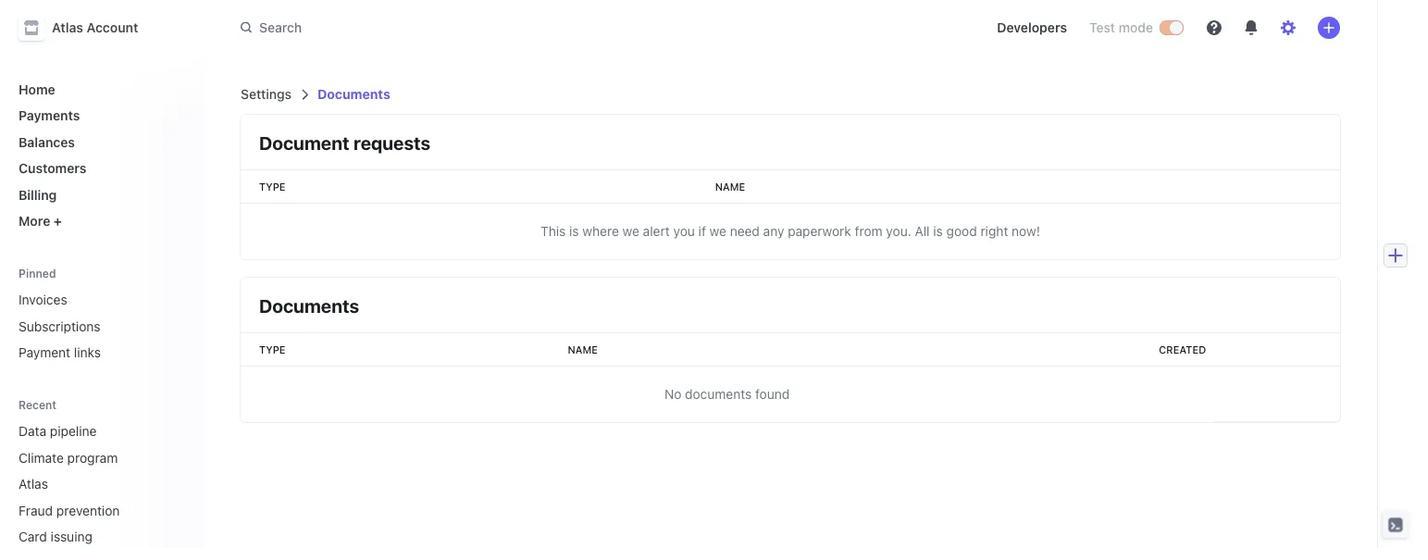 Task type: vqa. For each thing, say whether or not it's contained in the screenshot.
found
yes



Task type: describe. For each thing, give the bounding box(es) containing it.
help image
[[1207, 20, 1222, 35]]

climate program link
[[11, 442, 163, 473]]

name for document requests
[[715, 181, 745, 193]]

name for documents
[[568, 344, 598, 356]]

pinned
[[19, 267, 56, 280]]

customers link
[[11, 153, 189, 183]]

test mode
[[1090, 20, 1153, 35]]

document
[[259, 131, 349, 153]]

right
[[981, 224, 1008, 239]]

type for document requests
[[259, 181, 286, 193]]

2 is from the left
[[933, 224, 943, 239]]

climate program
[[19, 450, 118, 465]]

notifications image
[[1244, 20, 1259, 35]]

payment links link
[[11, 337, 189, 368]]

invoices link
[[11, 285, 189, 315]]

recent
[[19, 398, 57, 411]]

alert
[[643, 224, 670, 239]]

good
[[947, 224, 977, 239]]

account
[[87, 20, 138, 35]]

data pipeline link
[[11, 416, 163, 446]]

you
[[673, 224, 695, 239]]

where
[[583, 224, 619, 239]]

payment
[[19, 345, 70, 360]]

atlas account button
[[19, 15, 157, 41]]

balances
[[19, 134, 75, 149]]

program
[[67, 450, 118, 465]]

balances link
[[11, 127, 189, 157]]

document requests
[[259, 131, 431, 153]]

paperwork
[[788, 224, 851, 239]]

settings link
[[241, 87, 292, 102]]

subscriptions link
[[11, 311, 189, 341]]

if
[[699, 224, 706, 239]]

billing
[[19, 187, 57, 202]]

issuing
[[51, 529, 92, 544]]

more +
[[19, 213, 62, 229]]

card issuing
[[19, 529, 92, 544]]

Search search field
[[230, 11, 752, 45]]

home
[[19, 81, 55, 97]]

mode
[[1119, 20, 1153, 35]]

1 we from the left
[[623, 224, 640, 239]]

core navigation links element
[[11, 74, 189, 236]]

data pipeline
[[19, 424, 97, 439]]

0 vertical spatial documents
[[318, 87, 390, 102]]

payment links
[[19, 345, 101, 360]]

no
[[665, 386, 682, 402]]

test
[[1090, 20, 1116, 35]]

billing link
[[11, 180, 189, 210]]

card issuing link
[[11, 522, 163, 548]]

developers
[[997, 20, 1067, 35]]

type for documents
[[259, 344, 286, 356]]

requests
[[354, 131, 431, 153]]

no documents found
[[665, 386, 790, 402]]

all
[[915, 224, 930, 239]]

recent element
[[0, 416, 204, 548]]



Task type: locate. For each thing, give the bounding box(es) containing it.
atlas
[[52, 20, 83, 35], [19, 476, 48, 492]]

we right if on the left top of the page
[[710, 224, 727, 239]]

atlas link
[[11, 469, 163, 499]]

created
[[1159, 344, 1206, 356]]

prevention
[[56, 503, 120, 518]]

settings image
[[1281, 20, 1296, 35]]

documents
[[685, 386, 752, 402]]

pipeline
[[50, 424, 97, 439]]

type
[[259, 181, 286, 193], [259, 344, 286, 356]]

Search text field
[[230, 11, 752, 45]]

atlas for atlas account
[[52, 20, 83, 35]]

1 vertical spatial documents
[[259, 294, 359, 316]]

card
[[19, 529, 47, 544]]

payments link
[[11, 100, 189, 131]]

+
[[54, 213, 62, 229]]

search
[[259, 20, 302, 35]]

atlas inside recent element
[[19, 476, 48, 492]]

pinned navigation links element
[[11, 266, 189, 368]]

is right all
[[933, 224, 943, 239]]

pinned element
[[11, 285, 189, 368]]

2 we from the left
[[710, 224, 727, 239]]

fraud
[[19, 503, 53, 518]]

1 vertical spatial type
[[259, 344, 286, 356]]

0 horizontal spatial we
[[623, 224, 640, 239]]

0 vertical spatial type
[[259, 181, 286, 193]]

this is where we alert you if we need any paperwork from you. all is good right now!
[[541, 224, 1040, 239]]

1 horizontal spatial name
[[715, 181, 745, 193]]

you.
[[886, 224, 912, 239]]

now!
[[1012, 224, 1040, 239]]

atlas for atlas
[[19, 476, 48, 492]]

recent navigation links element
[[0, 397, 204, 548]]

climate
[[19, 450, 64, 465]]

1 horizontal spatial we
[[710, 224, 727, 239]]

2 type from the top
[[259, 344, 286, 356]]

0 vertical spatial atlas
[[52, 20, 83, 35]]

is
[[569, 224, 579, 239], [933, 224, 943, 239]]

atlas up fraud
[[19, 476, 48, 492]]

atlas left account
[[52, 20, 83, 35]]

developers link
[[990, 13, 1075, 43]]

1 is from the left
[[569, 224, 579, 239]]

this
[[541, 224, 566, 239]]

1 horizontal spatial is
[[933, 224, 943, 239]]

payments
[[19, 108, 80, 123]]

invoices
[[19, 292, 67, 307]]

1 vertical spatial name
[[568, 344, 598, 356]]

any
[[763, 224, 784, 239]]

0 horizontal spatial name
[[568, 344, 598, 356]]

atlas inside button
[[52, 20, 83, 35]]

more
[[19, 213, 50, 229]]

fraud prevention
[[19, 503, 120, 518]]

0 horizontal spatial is
[[569, 224, 579, 239]]

need
[[730, 224, 760, 239]]

subscriptions
[[19, 318, 100, 334]]

home link
[[11, 74, 189, 104]]

customers
[[19, 161, 87, 176]]

atlas account
[[52, 20, 138, 35]]

is right this
[[569, 224, 579, 239]]

we left alert
[[623, 224, 640, 239]]

0 vertical spatial name
[[715, 181, 745, 193]]

links
[[74, 345, 101, 360]]

0 horizontal spatial atlas
[[19, 476, 48, 492]]

1 vertical spatial atlas
[[19, 476, 48, 492]]

1 type from the top
[[259, 181, 286, 193]]

name
[[715, 181, 745, 193], [568, 344, 598, 356]]

1 horizontal spatial atlas
[[52, 20, 83, 35]]

documents
[[318, 87, 390, 102], [259, 294, 359, 316]]

fraud prevention link
[[11, 495, 163, 525]]

we
[[623, 224, 640, 239], [710, 224, 727, 239]]

settings
[[241, 87, 292, 102]]

found
[[755, 386, 790, 402]]

from
[[855, 224, 883, 239]]

data
[[19, 424, 46, 439]]



